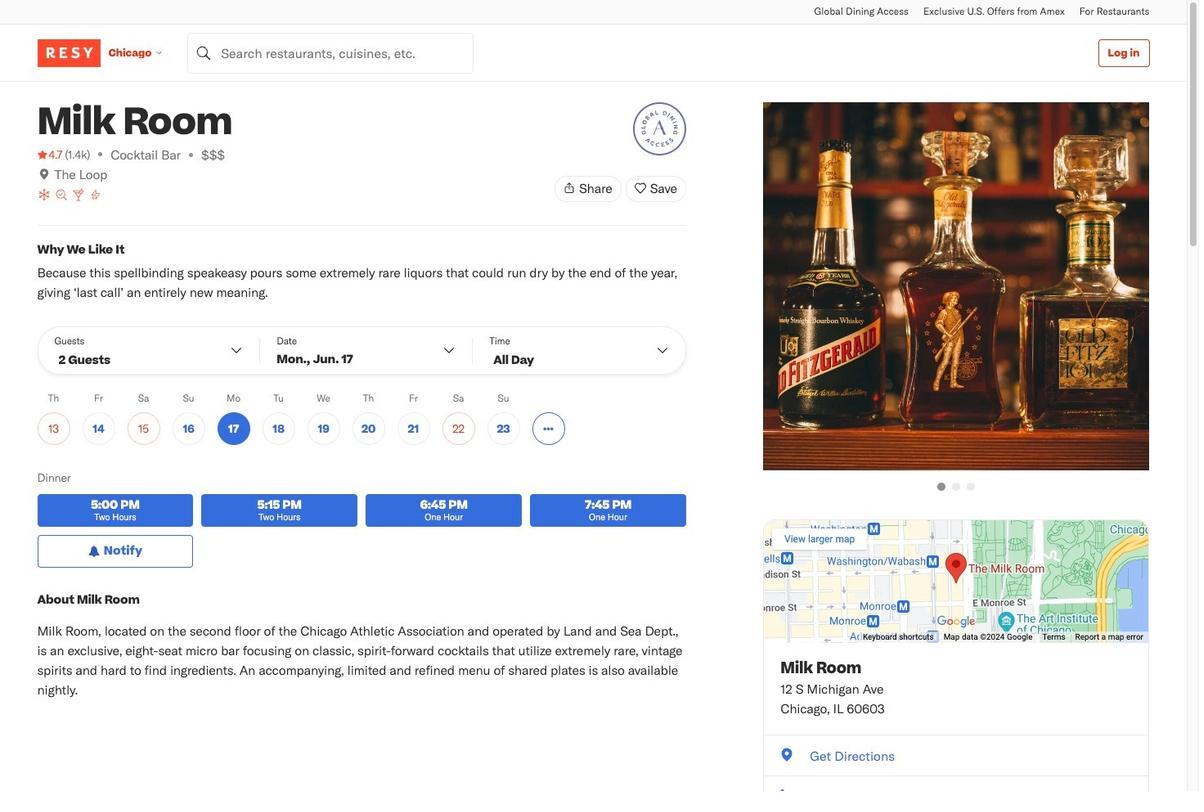 Task type: describe. For each thing, give the bounding box(es) containing it.
4.7 out of 5 stars image
[[37, 146, 62, 163]]



Task type: vqa. For each thing, say whether or not it's contained in the screenshot.
the 4.8 out of 5 stars icon
no



Task type: locate. For each thing, give the bounding box(es) containing it.
Search restaurants, cuisines, etc. text field
[[188, 32, 474, 73]]

None field
[[188, 32, 474, 73]]



